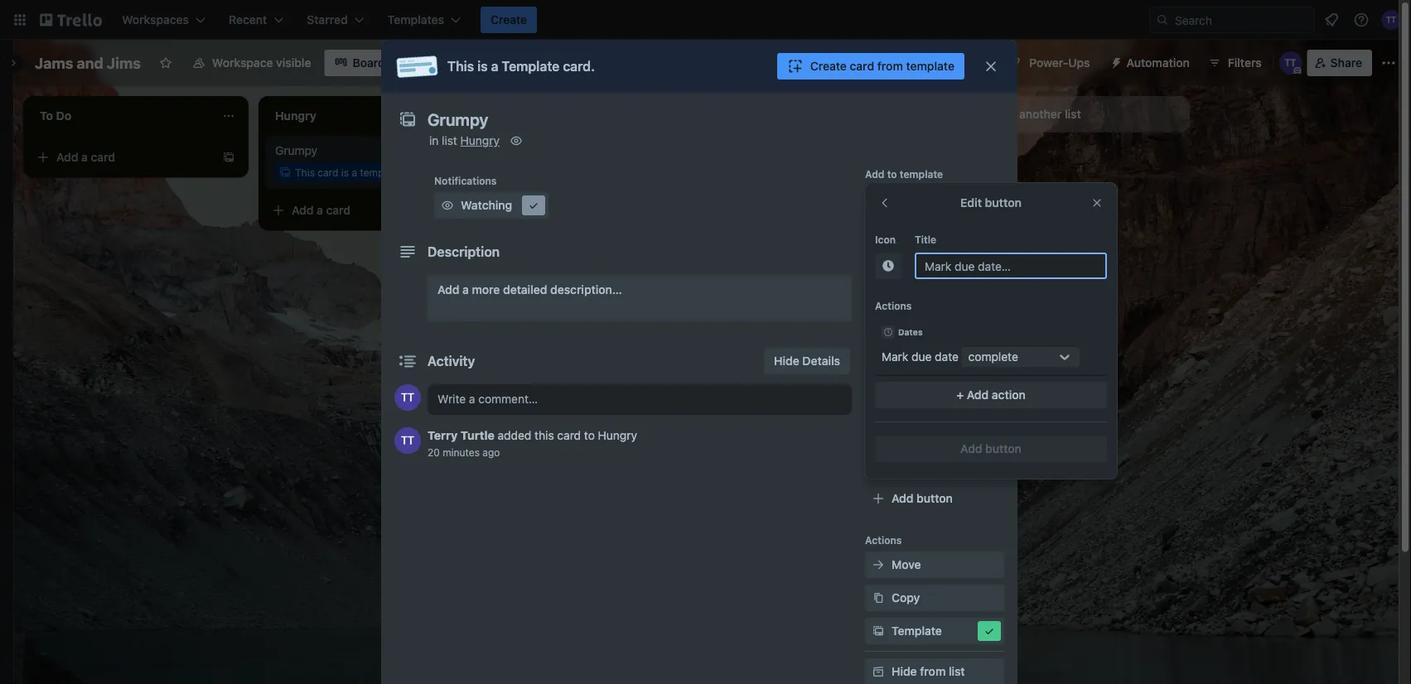 Task type: vqa. For each thing, say whether or not it's contained in the screenshot.
the Greg Robinson (gregrobinson96) icon
no



Task type: locate. For each thing, give the bounding box(es) containing it.
1 vertical spatial automation
[[866, 467, 922, 478]]

sm image for checklist
[[871, 257, 887, 274]]

sm image inside labels link
[[871, 224, 887, 240]]

this for this card is a template.
[[295, 167, 315, 178]]

activity
[[428, 354, 475, 369]]

template button
[[866, 618, 1005, 645]]

0 vertical spatial is
[[478, 58, 488, 74]]

1 vertical spatial template
[[892, 625, 943, 638]]

0 vertical spatial add button
[[961, 442, 1022, 456]]

0 vertical spatial create
[[491, 13, 527, 27]]

description…
[[551, 283, 622, 297]]

hungry link
[[461, 134, 500, 148]]

add button button
[[875, 436, 1108, 463], [866, 486, 1005, 512]]

workspace
[[212, 56, 273, 70]]

a
[[491, 58, 499, 74], [81, 150, 88, 164], [352, 167, 357, 178], [317, 204, 323, 217], [463, 283, 469, 297]]

board link
[[325, 50, 395, 76]]

visible
[[276, 56, 311, 70]]

ups up add power-ups
[[900, 400, 919, 412]]

sm image for template
[[871, 623, 887, 640]]

create from template… image
[[458, 204, 471, 217]]

power- inside button
[[1030, 56, 1069, 70]]

1 horizontal spatial power-ups
[[1030, 56, 1091, 70]]

in
[[429, 134, 439, 148]]

sm image inside cover link
[[871, 323, 887, 340]]

ups up add another list button
[[1069, 56, 1091, 70]]

1 horizontal spatial automation
[[1127, 56, 1190, 70]]

button up move link
[[917, 492, 953, 506]]

template.
[[360, 167, 404, 178]]

0 vertical spatial power-ups
[[1030, 56, 1091, 70]]

1 horizontal spatial hide
[[892, 665, 917, 679]]

0 horizontal spatial template
[[502, 58, 560, 74]]

sm image for automation
[[1104, 50, 1127, 73]]

sm image inside copy link
[[871, 590, 887, 607]]

power- down mark
[[866, 400, 900, 412]]

sm image inside hide from list link
[[871, 664, 887, 681]]

0 vertical spatial hide
[[774, 354, 800, 368]]

mark
[[882, 350, 909, 364]]

0 horizontal spatial power-
[[866, 400, 900, 412]]

hungry up notifications
[[461, 134, 500, 148]]

2 horizontal spatial list
[[1065, 107, 1082, 121]]

is down create button
[[478, 58, 488, 74]]

power-ups up add another list button
[[1030, 56, 1091, 70]]

attachment button
[[866, 285, 1005, 312]]

star or unstar board image
[[159, 56, 172, 70]]

Search field
[[1170, 7, 1315, 32]]

date
[[935, 350, 959, 364]]

add button up move link
[[892, 492, 953, 506]]

description
[[428, 244, 500, 260]]

labels link
[[866, 219, 1005, 245]]

0 horizontal spatial add a card
[[56, 150, 115, 164]]

add button button up move link
[[866, 486, 1005, 512]]

0 horizontal spatial add a card button
[[30, 144, 216, 171]]

sm image for move
[[871, 557, 887, 574]]

0 vertical spatial from
[[878, 59, 904, 73]]

sm image for cover
[[871, 323, 887, 340]]

0 vertical spatial add a card button
[[30, 144, 216, 171]]

1 horizontal spatial template
[[892, 625, 943, 638]]

0 horizontal spatial ups
[[900, 400, 919, 412]]

1 horizontal spatial add a card
[[292, 204, 351, 217]]

card inside terry turtle added this card to hungry 20 minutes ago
[[557, 429, 581, 443]]

1 vertical spatial hide
[[892, 665, 917, 679]]

1 horizontal spatial create
[[811, 59, 847, 73]]

list
[[1065, 107, 1082, 121], [442, 134, 458, 148], [949, 665, 966, 679]]

0 vertical spatial power-
[[1030, 56, 1069, 70]]

1 vertical spatial list
[[442, 134, 458, 148]]

2 vertical spatial button
[[917, 492, 953, 506]]

1 vertical spatial create
[[811, 59, 847, 73]]

checklist link
[[866, 252, 1005, 279]]

add
[[995, 107, 1017, 121], [56, 150, 78, 164], [866, 168, 885, 180], [292, 204, 314, 217], [438, 283, 460, 297], [967, 388, 989, 402], [892, 424, 914, 438], [961, 442, 983, 456], [892, 492, 914, 506]]

add a more detailed description… link
[[428, 275, 852, 322]]

ago
[[483, 447, 500, 458]]

jams and jims
[[35, 54, 141, 72]]

custom
[[892, 358, 935, 371]]

1 vertical spatial is
[[341, 167, 349, 178]]

sm image for watching
[[439, 197, 456, 214]]

1 vertical spatial ups
[[900, 400, 919, 412]]

edit button
[[961, 196, 1022, 210]]

template down "copy"
[[892, 625, 943, 638]]

hide
[[774, 354, 800, 368], [892, 665, 917, 679]]

power-
[[1030, 56, 1069, 70], [866, 400, 900, 412], [917, 424, 956, 438]]

sm image inside move link
[[871, 557, 887, 574]]

2 vertical spatial ups
[[956, 424, 978, 438]]

action
[[992, 388, 1026, 402]]

None text field
[[420, 104, 967, 134]]

to inside terry turtle added this card to hungry 20 minutes ago
[[584, 429, 595, 443]]

1 vertical spatial from
[[920, 665, 946, 679]]

1 horizontal spatial is
[[478, 58, 488, 74]]

0 horizontal spatial automation
[[866, 467, 922, 478]]

sm image down icon
[[871, 257, 887, 274]]

1 vertical spatial this
[[295, 167, 315, 178]]

0 horizontal spatial from
[[878, 59, 904, 73]]

to up return to previous screen "image"
[[888, 168, 898, 180]]

add a card
[[56, 150, 115, 164], [292, 204, 351, 217]]

members image
[[871, 191, 887, 207]]

switch to… image
[[12, 12, 28, 28]]

from
[[878, 59, 904, 73], [920, 665, 946, 679]]

customize views image
[[404, 55, 420, 71]]

2 horizontal spatial ups
[[1069, 56, 1091, 70]]

template
[[907, 59, 955, 73], [900, 168, 944, 180]]

sm image left cover
[[871, 323, 887, 340]]

terry turtle added this card to hungry 20 minutes ago
[[428, 429, 638, 458]]

and
[[77, 54, 103, 72]]

0 horizontal spatial this
[[295, 167, 315, 178]]

1 vertical spatial add a card button
[[265, 197, 451, 224]]

move link
[[866, 552, 1005, 579]]

add button button down + add action
[[875, 436, 1108, 463]]

hide left details
[[774, 354, 800, 368]]

ups
[[1069, 56, 1091, 70], [900, 400, 919, 412], [956, 424, 978, 438]]

another
[[1020, 107, 1062, 121]]

Mark due date… text field
[[915, 253, 1108, 279]]

template
[[502, 58, 560, 74], [892, 625, 943, 638]]

button
[[985, 196, 1022, 210], [986, 442, 1022, 456], [917, 492, 953, 506]]

0 vertical spatial ups
[[1069, 56, 1091, 70]]

add button
[[961, 442, 1022, 456], [892, 492, 953, 506]]

1 vertical spatial template
[[900, 168, 944, 180]]

hungry down 'write a comment' text field on the bottom of the page
[[598, 429, 638, 443]]

0 vertical spatial list
[[1065, 107, 1082, 121]]

2 vertical spatial list
[[949, 665, 966, 679]]

2 vertical spatial power-
[[917, 424, 956, 438]]

create
[[491, 13, 527, 27], [811, 59, 847, 73]]

hungry
[[461, 134, 500, 148], [598, 429, 638, 443]]

0 vertical spatial this
[[448, 58, 474, 74]]

0 horizontal spatial hungry
[[461, 134, 500, 148]]

labels
[[892, 225, 928, 239]]

1 horizontal spatial hungry
[[598, 429, 638, 443]]

0 vertical spatial add a card
[[56, 150, 115, 164]]

0 horizontal spatial to
[[584, 429, 595, 443]]

watching button
[[434, 192, 549, 219]]

fields
[[938, 358, 970, 371]]

cover link
[[866, 318, 1005, 345]]

attachment
[[892, 291, 956, 305]]

list down template button
[[949, 665, 966, 679]]

actions up cover
[[875, 300, 912, 312]]

power- down custom fields button
[[917, 424, 956, 438]]

power-ups inside power-ups button
[[1030, 56, 1091, 70]]

workspace visible button
[[182, 50, 321, 76]]

0 horizontal spatial list
[[442, 134, 458, 148]]

sm image inside checklist link
[[871, 257, 887, 274]]

filters
[[1228, 56, 1262, 70]]

power- up another
[[1030, 56, 1069, 70]]

ups inside add power-ups link
[[956, 424, 978, 438]]

from inside button
[[878, 59, 904, 73]]

add a card button
[[30, 144, 216, 171], [265, 197, 451, 224]]

1 vertical spatial power-ups
[[866, 400, 919, 412]]

automation down add power-ups
[[866, 467, 922, 478]]

list inside button
[[1065, 107, 1082, 121]]

add button down + add action
[[961, 442, 1022, 456]]

dates
[[899, 327, 923, 337]]

button down action at the bottom of page
[[986, 442, 1022, 456]]

is down grumpy link
[[341, 167, 349, 178]]

sm image inside automation button
[[1104, 50, 1127, 73]]

add inside button
[[995, 107, 1017, 121]]

hide down template button
[[892, 665, 917, 679]]

add another list button
[[965, 96, 1191, 133]]

1 horizontal spatial ups
[[956, 424, 978, 438]]

0 horizontal spatial hide
[[774, 354, 800, 368]]

custom fields
[[892, 358, 970, 371]]

button right edit
[[985, 196, 1022, 210]]

1 horizontal spatial list
[[949, 665, 966, 679]]

open information menu image
[[1354, 12, 1370, 28]]

0 vertical spatial to
[[888, 168, 898, 180]]

this card is a template.
[[295, 167, 404, 178]]

template inside button
[[907, 59, 955, 73]]

this right customize views icon
[[448, 58, 474, 74]]

board
[[353, 56, 385, 70]]

terry turtle (terryturtle) image
[[1382, 10, 1402, 30], [1280, 51, 1303, 75], [395, 385, 421, 411], [395, 428, 421, 454]]

title
[[915, 234, 937, 245]]

create inside primary element
[[491, 13, 527, 27]]

template left card.
[[502, 58, 560, 74]]

20
[[428, 447, 440, 458]]

is
[[478, 58, 488, 74], [341, 167, 349, 178]]

jims
[[107, 54, 141, 72]]

grumpy link
[[275, 143, 468, 159]]

1 horizontal spatial power-
[[917, 424, 956, 438]]

show menu image
[[1381, 55, 1398, 71]]

create for create
[[491, 13, 527, 27]]

1 vertical spatial add a card
[[292, 204, 351, 217]]

list right another
[[1065, 107, 1082, 121]]

sm image
[[1104, 50, 1127, 73], [439, 197, 456, 214], [526, 197, 542, 214], [871, 224, 887, 240], [880, 258, 897, 274], [871, 557, 887, 574], [871, 590, 887, 607], [871, 623, 887, 640], [982, 623, 998, 640]]

automation
[[1127, 56, 1190, 70], [866, 467, 922, 478]]

list for add another list
[[1065, 107, 1082, 121]]

this down grumpy at the left of the page
[[295, 167, 315, 178]]

power-ups down custom
[[866, 400, 919, 412]]

1 vertical spatial add button
[[892, 492, 953, 506]]

1 vertical spatial hungry
[[598, 429, 638, 443]]

to right this
[[584, 429, 595, 443]]

edit
[[961, 196, 982, 210]]

details
[[803, 354, 841, 368]]

add a card for create from template… icon
[[292, 204, 351, 217]]

sm image for labels
[[871, 224, 887, 240]]

1 vertical spatial to
[[584, 429, 595, 443]]

list right in
[[442, 134, 458, 148]]

ups down +
[[956, 424, 978, 438]]

1 horizontal spatial this
[[448, 58, 474, 74]]

list for hide from list
[[949, 665, 966, 679]]

card
[[850, 59, 875, 73], [91, 150, 115, 164], [318, 167, 339, 178], [326, 204, 351, 217], [557, 429, 581, 443]]

power-ups
[[1030, 56, 1091, 70], [866, 400, 919, 412]]

0 horizontal spatial create
[[491, 13, 527, 27]]

actions up "move" in the right bottom of the page
[[866, 535, 902, 546]]

0 vertical spatial hungry
[[461, 134, 500, 148]]

0 vertical spatial automation
[[1127, 56, 1190, 70]]

sm image left "hide from list"
[[871, 664, 887, 681]]

sm image
[[508, 133, 525, 149], [871, 257, 887, 274], [871, 323, 887, 340], [871, 664, 887, 681]]

create for create card from template
[[811, 59, 847, 73]]

automation down search icon
[[1127, 56, 1190, 70]]

2 horizontal spatial power-
[[1030, 56, 1069, 70]]

0 vertical spatial template
[[907, 59, 955, 73]]

1 horizontal spatial add a card button
[[265, 197, 451, 224]]

jams
[[35, 54, 73, 72]]



Task type: describe. For each thing, give the bounding box(es) containing it.
primary element
[[0, 0, 1412, 40]]

1 vertical spatial button
[[986, 442, 1022, 456]]

mark due date
[[882, 350, 959, 364]]

automation inside button
[[1127, 56, 1190, 70]]

1 vertical spatial add button button
[[866, 486, 1005, 512]]

create button
[[481, 7, 537, 33]]

filters button
[[1204, 50, 1267, 76]]

1 vertical spatial power-
[[866, 400, 900, 412]]

custom fields button
[[866, 356, 1005, 373]]

add another list
[[995, 107, 1082, 121]]

in list hungry
[[429, 134, 500, 148]]

added
[[498, 429, 532, 443]]

move
[[892, 558, 922, 572]]

more
[[472, 283, 500, 297]]

1 vertical spatial actions
[[866, 535, 902, 546]]

1 horizontal spatial from
[[920, 665, 946, 679]]

Board name text field
[[27, 50, 149, 76]]

hide details link
[[764, 348, 851, 375]]

turtle
[[461, 429, 495, 443]]

this for this is a template card.
[[448, 58, 474, 74]]

add power-ups link
[[866, 418, 1005, 444]]

1 horizontal spatial add button
[[961, 442, 1022, 456]]

card.
[[563, 58, 595, 74]]

search image
[[1157, 13, 1170, 27]]

icon
[[875, 234, 896, 245]]

0 vertical spatial template
[[502, 58, 560, 74]]

ups inside power-ups button
[[1069, 56, 1091, 70]]

add power-ups
[[892, 424, 978, 438]]

+ add action
[[957, 388, 1026, 402]]

complete
[[969, 350, 1019, 364]]

cover
[[892, 325, 924, 338]]

hide from list link
[[866, 659, 1005, 685]]

hide details
[[774, 354, 841, 368]]

hide from list
[[892, 665, 966, 679]]

0 vertical spatial actions
[[875, 300, 912, 312]]

detailed
[[503, 283, 548, 297]]

0 notifications image
[[1322, 10, 1342, 30]]

Write a comment text field
[[428, 385, 852, 415]]

0 vertical spatial add button button
[[875, 436, 1108, 463]]

sm image for hide from list
[[871, 664, 887, 681]]

this is a template card.
[[448, 58, 595, 74]]

copy
[[892, 592, 921, 605]]

automation button
[[1104, 50, 1200, 76]]

0 horizontal spatial power-ups
[[866, 400, 919, 412]]

share button
[[1308, 50, 1373, 76]]

1 horizontal spatial to
[[888, 168, 898, 180]]

power-ups button
[[997, 50, 1101, 76]]

due
[[912, 350, 932, 364]]

sm image for copy
[[871, 590, 887, 607]]

add a card for create from template… image
[[56, 150, 115, 164]]

hide for hide details
[[774, 354, 800, 368]]

share
[[1331, 56, 1363, 70]]

notifications
[[434, 175, 497, 187]]

+
[[957, 388, 964, 402]]

watching
[[461, 199, 513, 212]]

minutes
[[443, 447, 480, 458]]

0 vertical spatial button
[[985, 196, 1022, 210]]

close popover image
[[1091, 196, 1104, 210]]

0 horizontal spatial add button
[[892, 492, 953, 506]]

add a more detailed description…
[[438, 283, 622, 297]]

create from template… image
[[222, 151, 235, 164]]

add to template
[[866, 168, 944, 180]]

create card from template
[[811, 59, 955, 73]]

copy link
[[866, 585, 1005, 612]]

add a card button for create from template… image
[[30, 144, 216, 171]]

template inside button
[[892, 625, 943, 638]]

checklist
[[892, 258, 943, 272]]

this
[[535, 429, 554, 443]]

terry
[[428, 429, 458, 443]]

workspace visible
[[212, 56, 311, 70]]

0 horizontal spatial is
[[341, 167, 349, 178]]

hide for hide from list
[[892, 665, 917, 679]]

add a card button for create from template… icon
[[265, 197, 451, 224]]

20 minutes ago link
[[428, 447, 500, 458]]

grumpy
[[275, 144, 318, 158]]

sm image right hungry link
[[508, 133, 525, 149]]

hungry inside terry turtle added this card to hungry 20 minutes ago
[[598, 429, 638, 443]]

create card from template button
[[777, 53, 965, 80]]

return to previous screen image
[[879, 196, 892, 210]]



